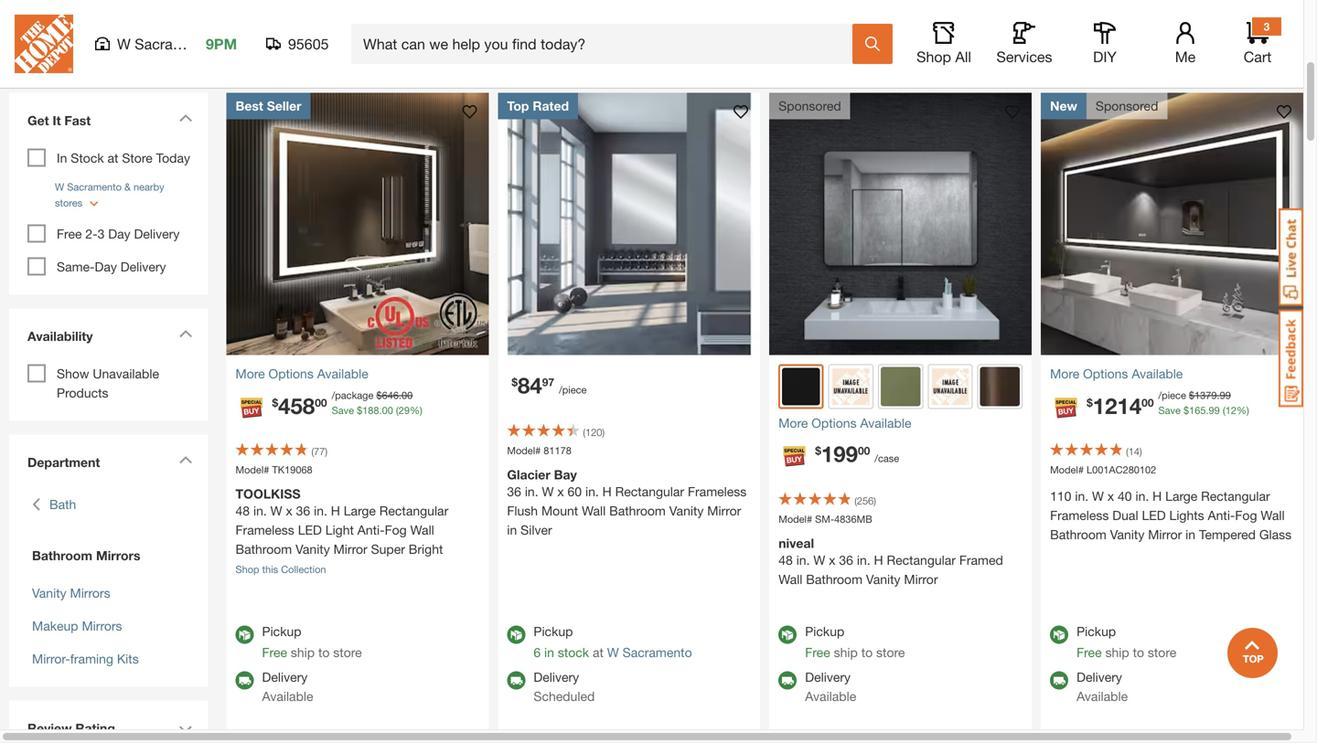 Task type: describe. For each thing, give the bounding box(es) containing it.
led for in.
[[298, 523, 322, 538]]

wall inside glacier bay 36 in. w x 60 in. h rectangular frameless flush mount wall bathroom vanity mirror in silver
[[582, 503, 606, 518]]

in. down "toolkiss"
[[253, 503, 267, 518]]

( inside /package $ 646 . 00 save $ 188 . 00 ( 29 %)
[[396, 405, 399, 416]]

( 14 )
[[1126, 446, 1142, 458]]

more options available link for 458
[[236, 364, 480, 384]]

) for 458
[[325, 446, 328, 458]]

tempered
[[1199, 527, 1256, 542]]

( for ( 77 )
[[311, 446, 314, 458]]

sellers
[[1228, 58, 1267, 74]]

led for h
[[1142, 508, 1166, 523]]

bathroom inside 110 in. w x 40 in. h large rectangular frameless dual led lights anti-fog wall bathroom vanity mirror in tempered glass
[[1050, 527, 1107, 542]]

110
[[1050, 489, 1072, 504]]

kits
[[117, 652, 139, 667]]

mirrors for makeup mirrors
[[82, 619, 122, 634]]

77
[[314, 446, 325, 458]]

81178
[[544, 445, 572, 457]]

mirror inside 110 in. w x 40 in. h large rectangular frameless dual led lights anti-fog wall bathroom vanity mirror in tempered glass
[[1148, 527, 1182, 542]]

$ 199 00
[[815, 441, 870, 467]]

model# 81178
[[507, 445, 572, 457]]

sort
[[1150, 58, 1174, 74]]

more options available for 458
[[236, 366, 368, 381]]

bathroom mirrors link
[[27, 546, 190, 566]]

0 horizontal spatial top
[[507, 98, 529, 113]]

collection
[[281, 564, 326, 576]]

84
[[518, 372, 542, 398]]

bathroom inside glacier bay 36 in. w x 60 in. h rectangular frameless flush mount wall bathroom vanity mirror in silver
[[609, 503, 666, 518]]

x inside the toolkiss 48 in. w x 36 in. h large rectangular frameless led light anti-fog wall bathroom vanity mirror super bright shop this collection
[[286, 503, 292, 518]]

frameless for glacier bay 36 in. w x 60 in. h rectangular frameless flush mount wall bathroom vanity mirror in silver
[[688, 484, 747, 499]]

frameless inside 110 in. w x 40 in. h large rectangular frameless dual led lights anti-fog wall bathroom vanity mirror in tempered glass
[[1050, 508, 1109, 523]]

me button
[[1156, 22, 1215, 66]]

pickup free ship to store for 1214
[[1077, 624, 1177, 661]]

h inside glacier bay 36 in. w x 60 in. h rectangular frameless flush mount wall bathroom vanity mirror in silver
[[602, 484, 612, 499]]

w inside glacier bay 36 in. w x 60 in. h rectangular frameless flush mount wall bathroom vanity mirror in silver
[[542, 484, 554, 499]]

w sacramento & nearby stores
[[55, 181, 164, 209]]

framed
[[959, 553, 1003, 568]]

bath
[[49, 497, 76, 512]]

w sacramento link
[[607, 645, 692, 661]]

in inside pickup 6 in stock at w sacramento
[[544, 645, 554, 661]]

( 256 )
[[855, 495, 876, 507]]

458
[[278, 393, 315, 419]]

shop all button
[[915, 22, 973, 66]]

1 horizontal spatial more options available
[[779, 416, 911, 431]]

in stock at store today link
[[57, 150, 190, 166]]

vanity inside niveal 48 in. w x 36 in. h rectangular framed wall bathroom vanity mirror
[[866, 572, 901, 587]]

seller
[[267, 98, 301, 113]]

best
[[236, 98, 263, 113]]

tk19068
[[272, 464, 313, 476]]

&
[[124, 181, 131, 193]]

3 inside cart 3
[[1264, 20, 1270, 33]]

today
[[156, 150, 190, 166]]

/piece $ 1379 . 99 save $ 165 . 99 ( 12 %)
[[1159, 389, 1249, 416]]

1 vertical spatial day
[[95, 259, 117, 274]]

same-
[[57, 259, 95, 274]]

sm-
[[815, 514, 834, 526]]

wall inside niveal 48 in. w x 36 in. h rectangular framed wall bathroom vanity mirror
[[779, 572, 803, 587]]

delivery available for 1214
[[1077, 670, 1128, 704]]

00 for 1214
[[1142, 396, 1154, 409]]

delivery for sponsored
[[805, 670, 851, 685]]

110 in. w x 40 in. h large rectangular frameless dual led lights anti-fog wall bathroom vanity mirror in tempered glass link
[[1050, 487, 1294, 545]]

matte green image
[[881, 367, 921, 407]]

glacier
[[507, 467, 550, 482]]

36 inside glacier bay 36 in. w x 60 in. h rectangular frameless flush mount wall bathroom vanity mirror in silver
[[507, 484, 521, 499]]

options for 1214
[[1083, 366, 1128, 381]]

store for 1214
[[1148, 645, 1177, 661]]

sacramento inside pickup 6 in stock at w sacramento
[[623, 645, 692, 661]]

vanity mirrors link
[[32, 586, 110, 601]]

me
[[1175, 48, 1196, 65]]

frameless for toolkiss 48 in. w x 36 in. h large rectangular frameless led light anti-fog wall bathroom vanity mirror super bright shop this collection
[[236, 523, 294, 538]]

w inside the w sacramento & nearby stores
[[55, 181, 64, 193]]

store
[[122, 150, 153, 166]]

0 vertical spatial day
[[108, 226, 130, 241]]

get it fast link
[[18, 102, 199, 144]]

40
[[1118, 489, 1132, 504]]

model# for 199
[[779, 514, 812, 526]]

more for 458
[[236, 366, 265, 381]]

%) for 458
[[410, 405, 422, 416]]

x inside 110 in. w x 40 in. h large rectangular frameless dual led lights anti-fog wall bathroom vanity mirror in tempered glass
[[1108, 489, 1114, 504]]

at inside pickup 6 in stock at w sacramento
[[593, 645, 604, 661]]

fog for tempered
[[1235, 508, 1257, 523]]

vanity inside the toolkiss 48 in. w x 36 in. h large rectangular frameless led light anti-fog wall bathroom vanity mirror super bright shop this collection
[[296, 542, 330, 557]]

available for pickup image
[[779, 626, 797, 645]]

w inside the toolkiss 48 in. w x 36 in. h large rectangular frameless led light anti-fog wall bathroom vanity mirror super bright shop this collection
[[270, 503, 282, 518]]

( 120 )
[[583, 427, 605, 438]]

97
[[542, 376, 554, 389]]

same-day delivery link
[[57, 259, 166, 274]]

) for 1214
[[1140, 446, 1142, 458]]

pickup 6 in stock at w sacramento
[[534, 624, 692, 661]]

dual
[[1113, 508, 1138, 523]]

bath link
[[49, 495, 76, 514]]

sort by: top sellers
[[1150, 58, 1267, 74]]

model# sm-4836mb
[[779, 514, 872, 526]]

caret icon image for get it fast
[[179, 114, 193, 122]]

availability
[[27, 329, 93, 344]]

pickup free ship to store for 458
[[262, 624, 362, 661]]

bathroom mirrors
[[32, 548, 140, 563]]

niveal 48 in. w x 36 in. h rectangular framed wall bathroom vanity mirror
[[779, 536, 1003, 587]]

bathroom inside niveal 48 in. w x 36 in. h rectangular framed wall bathroom vanity mirror
[[806, 572, 863, 587]]

/case
[[875, 453, 899, 465]]

1 horizontal spatial more options available link
[[779, 414, 1023, 433]]

review
[[27, 721, 72, 736]]

in. right "60"
[[585, 484, 599, 499]]

pickup for 199
[[805, 624, 845, 640]]

00 up 29 at the bottom
[[402, 389, 413, 401]]

in. down 4836mb
[[857, 553, 870, 568]]

0 vertical spatial 99
[[1220, 389, 1231, 401]]

available for pickup image for 458
[[236, 626, 254, 645]]

fog for bright
[[385, 523, 407, 538]]

in. up the light
[[314, 503, 327, 518]]

delivery for best seller
[[262, 670, 308, 685]]

sacramento for &
[[67, 181, 122, 193]]

4 caret icon image from the top
[[179, 726, 193, 734]]

1379
[[1195, 389, 1217, 401]]

available shipping image for 199
[[779, 672, 797, 690]]

show unavailable products
[[57, 366, 159, 401]]

60
[[568, 484, 582, 499]]

department link
[[18, 444, 199, 482]]

show
[[57, 366, 89, 381]]

95605 button
[[266, 35, 329, 53]]

w sacramento 9pm
[[117, 35, 237, 53]]

What can we help you find today? search field
[[363, 25, 852, 63]]

0 horizontal spatial at
[[107, 150, 118, 166]]

free for 1214
[[1077, 645, 1102, 661]]

9pm
[[206, 35, 237, 53]]

$ inside $ 84 97 /piece
[[512, 376, 518, 389]]

x inside glacier bay 36 in. w x 60 in. h rectangular frameless flush mount wall bathroom vanity mirror in silver
[[557, 484, 564, 499]]

unavailable
[[93, 366, 159, 381]]

review rating link
[[27, 719, 145, 739]]

. up 29 at the bottom
[[399, 389, 402, 401]]

get
[[27, 113, 49, 128]]

( for ( 120 )
[[583, 427, 585, 438]]

diy
[[1093, 48, 1117, 65]]

mirror-framing kits
[[32, 652, 139, 667]]

gun grey image
[[931, 367, 970, 407]]

in
[[57, 150, 67, 166]]

120
[[585, 427, 602, 438]]

bright
[[409, 542, 443, 557]]

model# up "glacier"
[[507, 445, 541, 457]]

show unavailable products link
[[57, 366, 159, 401]]

ship for 1214
[[1105, 645, 1129, 661]]

large inside the toolkiss 48 in. w x 36 in. h large rectangular frameless led light anti-fog wall bathroom vanity mirror super bright shop this collection
[[344, 503, 376, 518]]

fast
[[64, 113, 91, 128]]

light
[[325, 523, 354, 538]]

95605
[[288, 35, 329, 53]]

in. down niveal
[[796, 553, 810, 568]]

0 vertical spatial top
[[1204, 58, 1225, 74]]

delivery available for 458
[[262, 670, 313, 704]]

199
[[821, 441, 858, 467]]

l001ac280102
[[1087, 464, 1156, 476]]

sacramento for 9pm
[[135, 35, 214, 53]]

256
[[857, 495, 874, 507]]

646
[[382, 389, 399, 401]]

$ 84 97 /piece
[[512, 372, 587, 398]]

bathroom inside bathroom mirrors link
[[32, 548, 92, 563]]

. left the feedback link image
[[1217, 389, 1220, 401]]

48 for toolkiss
[[236, 503, 250, 518]]

x inside niveal 48 in. w x 36 in. h rectangular framed wall bathroom vanity mirror
[[829, 553, 836, 568]]

to for 1214
[[1133, 645, 1144, 661]]

00 down 646 on the left of the page
[[382, 405, 393, 416]]

diy button
[[1076, 22, 1134, 66]]

rated
[[533, 98, 569, 113]]

store for 458
[[333, 645, 362, 661]]

it
[[53, 113, 61, 128]]

h inside niveal 48 in. w x 36 in. h rectangular framed wall bathroom vanity mirror
[[874, 553, 883, 568]]

110 in. w x 40 in. h large rectangular frameless dual led lights anti-fog wall bathroom vanity mirror in tempered glass image
[[1041, 93, 1303, 355]]

free 2-3 day delivery link
[[57, 226, 180, 241]]



Task type: vqa. For each thing, say whether or not it's contained in the screenshot.
48 in. W x 36 in. H Large Rectangular Frameless LED Light Anti-Fog Wall Bathroom Vanity Mirror Super Bright image
yes



Task type: locate. For each thing, give the bounding box(es) containing it.
h inside the toolkiss 48 in. w x 36 in. h large rectangular frameless led light anti-fog wall bathroom vanity mirror super bright shop this collection
[[331, 503, 340, 518]]

36 inside the toolkiss 48 in. w x 36 in. h large rectangular frameless led light anti-fog wall bathroom vanity mirror super bright shop this collection
[[296, 503, 310, 518]]

( for ( 256 )
[[855, 495, 857, 507]]

2 horizontal spatial available shipping image
[[1050, 672, 1068, 690]]

2 store from the left
[[876, 645, 905, 661]]

glacier bay 36 in. w x 60 in. h rectangular frameless flush mount wall bathroom vanity mirror in silver
[[507, 467, 747, 538]]

makeup mirrors link
[[32, 619, 122, 634]]

1 to from the left
[[318, 645, 330, 661]]

48 in. w x 36 in. h rectangular framed wall bathroom vanity mirror image
[[769, 93, 1032, 355]]

sacramento inside the w sacramento & nearby stores
[[67, 181, 122, 193]]

wall down "60"
[[582, 503, 606, 518]]

1 delivery available from the left
[[262, 670, 313, 704]]

model# for 1214
[[1050, 464, 1084, 476]]

sacramento
[[135, 35, 214, 53], [67, 181, 122, 193], [623, 645, 692, 661]]

wall
[[582, 503, 606, 518], [1261, 508, 1285, 523], [410, 523, 434, 538], [779, 572, 803, 587]]

mirrors
[[96, 548, 140, 563], [70, 586, 110, 601], [82, 619, 122, 634]]

0 vertical spatial at
[[107, 150, 118, 166]]

3 up same-day delivery link
[[98, 226, 105, 241]]

( 77 )
[[311, 446, 328, 458]]

more for 1214
[[1050, 366, 1080, 381]]

more options available up the 1214 on the right bottom
[[1050, 366, 1183, 381]]

day down free 2-3 day delivery on the left of the page
[[95, 259, 117, 274]]

frameless inside glacier bay 36 in. w x 60 in. h rectangular frameless flush mount wall bathroom vanity mirror in silver
[[688, 484, 747, 499]]

cart 3
[[1244, 20, 1272, 65]]

1 vertical spatial mirrors
[[70, 586, 110, 601]]

1 horizontal spatial 36
[[507, 484, 521, 499]]

2 horizontal spatial more
[[1050, 366, 1080, 381]]

top right by:
[[1204, 58, 1225, 74]]

0 horizontal spatial save
[[332, 405, 354, 416]]

more options available
[[236, 366, 368, 381], [1050, 366, 1183, 381], [779, 416, 911, 431]]

vanity inside 110 in. w x 40 in. h large rectangular frameless dual led lights anti-fog wall bathroom vanity mirror in tempered glass
[[1110, 527, 1145, 542]]

2 horizontal spatial in
[[1186, 527, 1196, 542]]

$ up 188
[[376, 389, 382, 401]]

more options available up the $ 458 00
[[236, 366, 368, 381]]

department
[[27, 455, 100, 470]]

by:
[[1177, 58, 1195, 74]]

0 horizontal spatial delivery available
[[262, 670, 313, 704]]

w down niveal
[[814, 553, 825, 568]]

shop
[[917, 48, 951, 65], [236, 564, 259, 576]]

3 ship from the left
[[1105, 645, 1129, 661]]

2 available for pickup image from the left
[[507, 626, 525, 645]]

more options available link for 1214
[[1050, 364, 1294, 384]]

0 horizontal spatial 3
[[98, 226, 105, 241]]

available for pickup image for 1214
[[1050, 626, 1068, 645]]

10,352
[[9, 61, 59, 81]]

toolkiss 48 in. w x 36 in. h large rectangular frameless led light anti-fog wall bathroom vanity mirror super bright shop this collection
[[236, 486, 448, 576]]

rectangular
[[615, 484, 684, 499], [1201, 489, 1270, 504], [379, 503, 448, 518], [887, 553, 956, 568]]

0 horizontal spatial 36
[[296, 503, 310, 518]]

free for 458
[[262, 645, 287, 661]]

caret icon image for availability
[[179, 330, 193, 338]]

led right dual
[[1142, 508, 1166, 523]]

save inside /piece $ 1379 . 99 save $ 165 . 99 ( 12 %)
[[1159, 405, 1181, 416]]

mirrors up framing
[[82, 619, 122, 634]]

%) inside /package $ 646 . 00 save $ 188 . 00 ( 29 %)
[[410, 405, 422, 416]]

frameless inside the toolkiss 48 in. w x 36 in. h large rectangular frameless led light anti-fog wall bathroom vanity mirror super bright shop this collection
[[236, 523, 294, 538]]

0 horizontal spatial store
[[333, 645, 362, 661]]

anti- up tempered
[[1208, 508, 1235, 523]]

10,352 results
[[9, 61, 123, 81]]

vanity
[[669, 503, 704, 518], [1110, 527, 1145, 542], [296, 542, 330, 557], [866, 572, 901, 587], [32, 586, 66, 601]]

1 horizontal spatial available shipping image
[[779, 672, 797, 690]]

2 horizontal spatial store
[[1148, 645, 1177, 661]]

0 horizontal spatial sacramento
[[67, 181, 122, 193]]

live chat image
[[1279, 209, 1303, 306]]

w down "toolkiss"
[[270, 503, 282, 518]]

48 down "toolkiss"
[[236, 503, 250, 518]]

mirror inside niveal 48 in. w x 36 in. h rectangular framed wall bathroom vanity mirror
[[904, 572, 938, 587]]

$ left "97"
[[512, 376, 518, 389]]

save for 458
[[332, 405, 354, 416]]

options up 458
[[269, 366, 314, 381]]

$ up 165
[[1189, 389, 1195, 401]]

00 inside "$ 199 00"
[[858, 445, 870, 457]]

36
[[507, 484, 521, 499], [296, 503, 310, 518], [839, 553, 853, 568]]

save for 1214
[[1159, 405, 1181, 416]]

1 save from the left
[[332, 405, 354, 416]]

model# for 458
[[236, 464, 269, 476]]

store for 199
[[876, 645, 905, 661]]

brushed nickel image
[[831, 367, 871, 407]]

rectangular left framed
[[887, 553, 956, 568]]

x
[[557, 484, 564, 499], [1108, 489, 1114, 504], [286, 503, 292, 518], [829, 553, 836, 568]]

0 horizontal spatial to
[[318, 645, 330, 661]]

store
[[333, 645, 362, 661], [876, 645, 905, 661], [1148, 645, 1177, 661]]

3 store from the left
[[1148, 645, 1177, 661]]

h
[[602, 484, 612, 499], [1153, 489, 1162, 504], [331, 503, 340, 518], [874, 553, 883, 568]]

ship for 199
[[834, 645, 858, 661]]

1 horizontal spatial frameless
[[688, 484, 747, 499]]

pickup inside pickup 6 in stock at w sacramento
[[534, 624, 573, 640]]

2 horizontal spatial ship
[[1105, 645, 1129, 661]]

bathroom inside the toolkiss 48 in. w x 36 in. h large rectangular frameless led light anti-fog wall bathroom vanity mirror super bright shop this collection
[[236, 542, 292, 557]]

3 available for pickup image from the left
[[1050, 626, 1068, 645]]

bathroom right mount
[[609, 503, 666, 518]]

scheduled
[[534, 689, 595, 704]]

$ up model# l001ac280102
[[1087, 396, 1093, 409]]

x down model# sm-4836mb
[[829, 553, 836, 568]]

mirror inside glacier bay 36 in. w x 60 in. h rectangular frameless flush mount wall bathroom vanity mirror in silver
[[707, 503, 741, 518]]

99 up 12
[[1220, 389, 1231, 401]]

0 vertical spatial shop
[[917, 48, 951, 65]]

2 horizontal spatial frameless
[[1050, 508, 1109, 523]]

2 horizontal spatial available for pickup image
[[1050, 626, 1068, 645]]

x down "toolkiss"
[[286, 503, 292, 518]]

3 available shipping image from the left
[[1050, 672, 1068, 690]]

$ down matte black image
[[815, 445, 821, 457]]

caret icon image inside get it fast link
[[179, 114, 193, 122]]

1 horizontal spatial save
[[1159, 405, 1181, 416]]

$ inside "$ 199 00"
[[815, 445, 821, 457]]

00 left /case
[[858, 445, 870, 457]]

2 delivery available from the left
[[805, 670, 856, 704]]

00 for 458
[[315, 396, 327, 409]]

in down lights
[[1186, 527, 1196, 542]]

led inside 110 in. w x 40 in. h large rectangular frameless dual led lights anti-fog wall bathroom vanity mirror in tempered glass
[[1142, 508, 1166, 523]]

0 horizontal spatial led
[[298, 523, 322, 538]]

caret icon image
[[179, 114, 193, 122], [179, 330, 193, 338], [179, 456, 193, 464], [179, 726, 193, 734]]

bay
[[554, 467, 577, 482]]

w inside pickup 6 in stock at w sacramento
[[607, 645, 619, 661]]

0 horizontal spatial available for pickup image
[[236, 626, 254, 645]]

all
[[955, 48, 971, 65]]

( for ( 14 )
[[1126, 446, 1129, 458]]

1 pickup free ship to store from the left
[[262, 624, 362, 661]]

shop all
[[917, 48, 971, 65]]

model#
[[507, 445, 541, 457], [236, 464, 269, 476], [1050, 464, 1084, 476], [779, 514, 812, 526]]

1 vertical spatial shop
[[236, 564, 259, 576]]

00
[[402, 389, 413, 401], [315, 396, 327, 409], [1142, 396, 1154, 409], [382, 405, 393, 416], [858, 445, 870, 457]]

w up stores
[[55, 181, 64, 193]]

( inside /piece $ 1379 . 99 save $ 165 . 99 ( 12 %)
[[1223, 405, 1225, 416]]

1 store from the left
[[333, 645, 362, 661]]

w inside niveal 48 in. w x 36 in. h rectangular framed wall bathroom vanity mirror
[[814, 553, 825, 568]]

available for pickup image
[[236, 626, 254, 645], [507, 626, 525, 645], [1050, 626, 1068, 645]]

0 horizontal spatial 48
[[236, 503, 250, 518]]

at left 'store'
[[107, 150, 118, 166]]

caret icon image inside availability link
[[179, 330, 193, 338]]

3 up cart
[[1264, 20, 1270, 33]]

2 horizontal spatial sacramento
[[623, 645, 692, 661]]

to for 458
[[318, 645, 330, 661]]

$ inside the $ 458 00
[[272, 396, 278, 409]]

available
[[317, 366, 368, 381], [1132, 366, 1183, 381], [860, 416, 911, 431], [262, 689, 313, 704], [805, 689, 856, 704], [1077, 689, 1128, 704]]

1 horizontal spatial led
[[1142, 508, 1166, 523]]

in down 'flush'
[[507, 523, 517, 538]]

99 left 12
[[1209, 405, 1220, 416]]

available shipping image for 1214
[[1050, 672, 1068, 690]]

save down /package
[[332, 405, 354, 416]]

2 pickup free ship to store from the left
[[805, 624, 905, 661]]

h inside 110 in. w x 40 in. h large rectangular frameless dual led lights anti-fog wall bathroom vanity mirror in tempered glass
[[1153, 489, 1162, 504]]

3 caret icon image from the top
[[179, 456, 193, 464]]

2 vertical spatial mirrors
[[82, 619, 122, 634]]

0 vertical spatial mirrors
[[96, 548, 140, 563]]

ship for 458
[[291, 645, 315, 661]]

0 horizontal spatial available shipping image
[[507, 672, 525, 690]]

bathroom
[[609, 503, 666, 518], [1050, 527, 1107, 542], [236, 542, 292, 557], [32, 548, 92, 563], [806, 572, 863, 587]]

00 for 199
[[858, 445, 870, 457]]

0 horizontal spatial large
[[344, 503, 376, 518]]

model# up niveal
[[779, 514, 812, 526]]

rectangular inside niveal 48 in. w x 36 in. h rectangular framed wall bathroom vanity mirror
[[887, 553, 956, 568]]

/piece left 1379
[[1159, 389, 1186, 401]]

0 vertical spatial 36
[[507, 484, 521, 499]]

delivery inside delivery scheduled
[[534, 670, 579, 685]]

products
[[57, 385, 108, 401]]

rectangular inside glacier bay 36 in. w x 60 in. h rectangular frameless flush mount wall bathroom vanity mirror in silver
[[615, 484, 684, 499]]

00 inside $ 1214 00
[[1142, 396, 1154, 409]]

stores
[[55, 197, 82, 209]]

3 pickup from the left
[[805, 624, 845, 640]]

w left 40
[[1092, 489, 1104, 504]]

w right stock at bottom
[[607, 645, 619, 661]]

day
[[108, 226, 130, 241], [95, 259, 117, 274]]

2 ship from the left
[[834, 645, 858, 661]]

2 horizontal spatial 36
[[839, 553, 853, 568]]

0 vertical spatial sacramento
[[135, 35, 214, 53]]

new
[[1050, 98, 1077, 113]]

in. down "glacier"
[[525, 484, 538, 499]]

free for 199
[[805, 645, 830, 661]]

1 vertical spatial top
[[507, 98, 529, 113]]

48 inside niveal 48 in. w x 36 in. h rectangular framed wall bathroom vanity mirror
[[779, 553, 793, 568]]

feedback link image
[[1279, 309, 1303, 408]]

2 save from the left
[[1159, 405, 1181, 416]]

0 horizontal spatial more options available link
[[236, 364, 480, 384]]

day right 2-
[[108, 226, 130, 241]]

delivery available for 199
[[805, 670, 856, 704]]

48
[[236, 503, 250, 518], [779, 553, 793, 568]]

pickup free ship to store for 199
[[805, 624, 905, 661]]

1 horizontal spatial ship
[[834, 645, 858, 661]]

rectangular up tempered
[[1201, 489, 1270, 504]]

rectangular inside 110 in. w x 40 in. h large rectangular frameless dual led lights anti-fog wall bathroom vanity mirror in tempered glass
[[1201, 489, 1270, 504]]

1 horizontal spatial store
[[876, 645, 905, 661]]

large inside 110 in. w x 40 in. h large rectangular frameless dual led lights anti-fog wall bathroom vanity mirror in tempered glass
[[1166, 489, 1198, 504]]

to
[[318, 645, 330, 661], [861, 645, 873, 661], [1133, 645, 1144, 661]]

the home depot logo image
[[15, 15, 73, 73]]

review rating
[[27, 721, 115, 736]]

delivery for top rated
[[534, 670, 579, 685]]

h right 40
[[1153, 489, 1162, 504]]

bathroom down 110
[[1050, 527, 1107, 542]]

model# tk19068
[[236, 464, 313, 476]]

mount
[[541, 503, 578, 518]]

/piece inside /piece $ 1379 . 99 save $ 165 . 99 ( 12 %)
[[1159, 389, 1186, 401]]

2-
[[85, 226, 98, 241]]

ship
[[291, 645, 315, 661], [834, 645, 858, 661], [1105, 645, 1129, 661]]

1 vertical spatial sacramento
[[67, 181, 122, 193]]

1 pickup from the left
[[262, 624, 301, 640]]

in. right 110
[[1075, 489, 1089, 504]]

options up the 1214 on the right bottom
[[1083, 366, 1128, 381]]

0 vertical spatial 3
[[1264, 20, 1270, 33]]

save
[[332, 405, 354, 416], [1159, 405, 1181, 416]]

get it fast
[[27, 113, 91, 128]]

0 horizontal spatial in
[[507, 523, 517, 538]]

1 vertical spatial 48
[[779, 553, 793, 568]]

36 for niveal 48 in. w x 36 in. h rectangular framed wall bathroom vanity mirror
[[839, 553, 853, 568]]

48 inside the toolkiss 48 in. w x 36 in. h large rectangular frameless led light anti-fog wall bathroom vanity mirror super bright shop this collection
[[236, 503, 250, 518]]

h up the light
[[331, 503, 340, 518]]

anti- for light
[[357, 523, 385, 538]]

x left "60"
[[557, 484, 564, 499]]

2 pickup from the left
[[534, 624, 573, 640]]

mirror inside the toolkiss 48 in. w x 36 in. h large rectangular frameless led light anti-fog wall bathroom vanity mirror super bright shop this collection
[[334, 542, 367, 557]]

mirrors for bathroom mirrors
[[96, 548, 140, 563]]

0 horizontal spatial shop
[[236, 564, 259, 576]]

led left the light
[[298, 523, 322, 538]]

shop left all
[[917, 48, 951, 65]]

2 horizontal spatial delivery available
[[1077, 670, 1128, 704]]

0 horizontal spatial fog
[[385, 523, 407, 538]]

. down 646 on the left of the page
[[379, 405, 382, 416]]

w inside 110 in. w x 40 in. h large rectangular frameless dual led lights anti-fog wall bathroom vanity mirror in tempered glass
[[1092, 489, 1104, 504]]

delivery for new
[[1077, 670, 1122, 685]]

00 inside the $ 458 00
[[315, 396, 327, 409]]

services
[[997, 48, 1052, 65]]

2 available shipping image from the left
[[779, 672, 797, 690]]

3 to from the left
[[1133, 645, 1144, 661]]

h right "60"
[[602, 484, 612, 499]]

anti- inside 110 in. w x 40 in. h large rectangular frameless dual led lights anti-fog wall bathroom vanity mirror in tempered glass
[[1208, 508, 1235, 523]]

bathroom up this
[[236, 542, 292, 557]]

1 horizontal spatial more
[[779, 416, 808, 431]]

availability link
[[18, 318, 199, 360]]

188
[[362, 405, 379, 416]]

$ up model# tk19068
[[272, 396, 278, 409]]

2 %) from the left
[[1237, 405, 1249, 416]]

anti- inside the toolkiss 48 in. w x 36 in. h large rectangular frameless led light anti-fog wall bathroom vanity mirror super bright shop this collection
[[357, 523, 385, 538]]

w up mount
[[542, 484, 554, 499]]

4836mb
[[834, 514, 872, 526]]

2 horizontal spatial more options available link
[[1050, 364, 1294, 384]]

shop inside button
[[917, 48, 951, 65]]

/piece right "97"
[[559, 384, 587, 396]]

2 horizontal spatial options
[[1083, 366, 1128, 381]]

lights
[[1170, 508, 1204, 523]]

x left 40
[[1108, 489, 1114, 504]]

wall up bright
[[410, 523, 434, 538]]

2 horizontal spatial to
[[1133, 645, 1144, 661]]

$ down /package
[[357, 405, 362, 416]]

0 vertical spatial 48
[[236, 503, 250, 518]]

$ inside $ 1214 00
[[1087, 396, 1093, 409]]

large up lights
[[1166, 489, 1198, 504]]

caret icon image inside department link
[[179, 456, 193, 464]]

1 horizontal spatial large
[[1166, 489, 1198, 504]]

36 for toolkiss 48 in. w x 36 in. h large rectangular frameless led light anti-fog wall bathroom vanity mirror super bright shop this collection
[[296, 503, 310, 518]]

in
[[507, 523, 517, 538], [1186, 527, 1196, 542], [544, 645, 554, 661]]

bathroom up vanity mirrors link
[[32, 548, 92, 563]]

48 for niveal
[[779, 553, 793, 568]]

fog up super
[[385, 523, 407, 538]]

1 sponsored from the left
[[779, 98, 841, 113]]

0 horizontal spatial options
[[269, 366, 314, 381]]

0 horizontal spatial /piece
[[559, 384, 587, 396]]

/package
[[332, 389, 374, 401]]

in inside glacier bay 36 in. w x 60 in. h rectangular frameless flush mount wall bathroom vanity mirror in silver
[[507, 523, 517, 538]]

more options available link up 1379
[[1050, 364, 1294, 384]]

%) right 165
[[1237, 405, 1249, 416]]

1 available for pickup image from the left
[[236, 626, 254, 645]]

fog up tempered
[[1235, 508, 1257, 523]]

free
[[57, 226, 82, 241], [262, 645, 287, 661], [805, 645, 830, 661], [1077, 645, 1102, 661]]

wall down niveal
[[779, 572, 803, 587]]

niveal
[[779, 536, 814, 551]]

00 left /package
[[315, 396, 327, 409]]

36 in. w x 60 in. h rectangular frameless flush mount wall bathroom vanity mirror in silver image
[[498, 93, 760, 355]]

shop this collection link
[[236, 564, 326, 576]]

same-day delivery
[[57, 259, 166, 274]]

36 down "toolkiss"
[[296, 503, 310, 518]]

2 vertical spatial sacramento
[[623, 645, 692, 661]]

1 ship from the left
[[291, 645, 315, 661]]

oil rubbed bronze image
[[980, 367, 1020, 407]]

4 pickup from the left
[[1077, 624, 1116, 640]]

1 horizontal spatial delivery available
[[805, 670, 856, 704]]

fog inside 110 in. w x 40 in. h large rectangular frameless dual led lights anti-fog wall bathroom vanity mirror in tempered glass
[[1235, 508, 1257, 523]]

mirrors up vanity mirrors
[[96, 548, 140, 563]]

caret icon image for department
[[179, 456, 193, 464]]

more options available link down matte green icon
[[779, 414, 1023, 433]]

bathroom down niveal
[[806, 572, 863, 587]]

fog inside the toolkiss 48 in. w x 36 in. h large rectangular frameless led light anti-fog wall bathroom vanity mirror super bright shop this collection
[[385, 523, 407, 538]]

1214
[[1093, 393, 1142, 419]]

led inside the toolkiss 48 in. w x 36 in. h large rectangular frameless led light anti-fog wall bathroom vanity mirror super bright shop this collection
[[298, 523, 322, 538]]

1 horizontal spatial /piece
[[1159, 389, 1186, 401]]

3 pickup free ship to store from the left
[[1077, 624, 1177, 661]]

shop inside the toolkiss 48 in. w x 36 in. h large rectangular frameless led light anti-fog wall bathroom vanity mirror super bright shop this collection
[[236, 564, 259, 576]]

anti- up super
[[357, 523, 385, 538]]

48 in. w x 36 in. h large rectangular frameless led light anti-fog wall bathroom vanity mirror super bright image
[[226, 93, 489, 355]]

anti- for lights
[[1208, 508, 1235, 523]]

toolkiss
[[236, 486, 301, 502]]

1 horizontal spatial anti-
[[1208, 508, 1235, 523]]

mirrors up makeup mirrors link
[[70, 586, 110, 601]]

rating
[[75, 721, 115, 736]]

$ left 12
[[1184, 405, 1189, 416]]

delivery available
[[262, 670, 313, 704], [805, 670, 856, 704], [1077, 670, 1128, 704]]

00 left 165
[[1142, 396, 1154, 409]]

1 vertical spatial at
[[593, 645, 604, 661]]

1 vertical spatial 3
[[98, 226, 105, 241]]

1 vertical spatial 36
[[296, 503, 310, 518]]

1 horizontal spatial sponsored
[[1096, 98, 1158, 113]]

large up the light
[[344, 503, 376, 518]]

%) right 188
[[410, 405, 422, 416]]

2 caret icon image from the top
[[179, 330, 193, 338]]

pickup for 458
[[262, 624, 301, 640]]

48 down niveal
[[779, 553, 793, 568]]

1 horizontal spatial 3
[[1264, 20, 1270, 33]]

1 caret icon image from the top
[[179, 114, 193, 122]]

wall inside the toolkiss 48 in. w x 36 in. h large rectangular frameless led light anti-fog wall bathroom vanity mirror super bright shop this collection
[[410, 523, 434, 538]]

/piece inside $ 84 97 /piece
[[559, 384, 587, 396]]

1 %) from the left
[[410, 405, 422, 416]]

1 vertical spatial 99
[[1209, 405, 1220, 416]]

36 inside niveal 48 in. w x 36 in. h rectangular framed wall bathroom vanity mirror
[[839, 553, 853, 568]]

at right stock at bottom
[[593, 645, 604, 661]]

more options available up "$ 199 00"
[[779, 416, 911, 431]]

rectangular up bright
[[379, 503, 448, 518]]

1 horizontal spatial shop
[[917, 48, 951, 65]]

%) inside /piece $ 1379 . 99 save $ 165 . 99 ( 12 %)
[[1237, 405, 1249, 416]]

. down 1379
[[1206, 405, 1209, 416]]

)
[[602, 427, 605, 438], [325, 446, 328, 458], [1140, 446, 1142, 458], [874, 495, 876, 507]]

36 down 4836mb
[[839, 553, 853, 568]]

0 horizontal spatial frameless
[[236, 523, 294, 538]]

glass
[[1259, 527, 1292, 542]]

2 horizontal spatial pickup free ship to store
[[1077, 624, 1177, 661]]

3
[[1264, 20, 1270, 33], [98, 226, 105, 241]]

more options available for 1214
[[1050, 366, 1183, 381]]

framing
[[70, 652, 113, 667]]

110 in. w x 40 in. h large rectangular frameless dual led lights anti-fog wall bathroom vanity mirror in tempered glass
[[1050, 489, 1292, 542]]

model# up 110
[[1050, 464, 1084, 476]]

options up 199
[[812, 416, 857, 431]]

14
[[1129, 446, 1140, 458]]

165
[[1189, 405, 1206, 416]]

1 horizontal spatial options
[[812, 416, 857, 431]]

available shipping image
[[507, 672, 525, 690], [779, 672, 797, 690], [1050, 672, 1068, 690]]

rectangular right "60"
[[615, 484, 684, 499]]

2 vertical spatial 36
[[839, 553, 853, 568]]

save inside /package $ 646 . 00 save $ 188 . 00 ( 29 %)
[[332, 405, 354, 416]]

back caret image
[[32, 495, 40, 514]]

h down ( 256 )
[[874, 553, 883, 568]]

$ 458 00
[[272, 393, 327, 419]]

1 horizontal spatial in
[[544, 645, 554, 661]]

pickup for 1214
[[1077, 624, 1116, 640]]

0 horizontal spatial more
[[236, 366, 265, 381]]

1 horizontal spatial at
[[593, 645, 604, 661]]

1 horizontal spatial fog
[[1235, 508, 1257, 523]]

2 sponsored from the left
[[1096, 98, 1158, 113]]

1 horizontal spatial to
[[861, 645, 873, 661]]

w up the "results"
[[117, 35, 131, 53]]

in stock at store today
[[57, 150, 190, 166]]

0 horizontal spatial sponsored
[[779, 98, 841, 113]]

0 horizontal spatial pickup free ship to store
[[262, 624, 362, 661]]

2 horizontal spatial more options available
[[1050, 366, 1183, 381]]

to for 199
[[861, 645, 873, 661]]

0 horizontal spatial more options available
[[236, 366, 368, 381]]

in. right 40
[[1136, 489, 1149, 504]]

) for 199
[[874, 495, 876, 507]]

0 horizontal spatial ship
[[291, 645, 315, 661]]

more options available link
[[236, 364, 480, 384], [1050, 364, 1294, 384], [779, 414, 1023, 433]]

shop left this
[[236, 564, 259, 576]]

in inside 110 in. w x 40 in. h large rectangular frameless dual led lights anti-fog wall bathroom vanity mirror in tempered glass
[[1186, 527, 1196, 542]]

36 up 'flush'
[[507, 484, 521, 499]]

1 horizontal spatial pickup free ship to store
[[805, 624, 905, 661]]

2 to from the left
[[861, 645, 873, 661]]

rectangular inside the toolkiss 48 in. w x 36 in. h large rectangular frameless led light anti-fog wall bathroom vanity mirror super bright shop this collection
[[379, 503, 448, 518]]

0 horizontal spatial anti-
[[357, 523, 385, 538]]

wall inside 110 in. w x 40 in. h large rectangular frameless dual led lights anti-fog wall bathroom vanity mirror in tempered glass
[[1261, 508, 1285, 523]]

in right 6
[[544, 645, 554, 661]]

top rated
[[507, 98, 569, 113]]

options for 458
[[269, 366, 314, 381]]

vanity inside glacier bay 36 in. w x 60 in. h rectangular frameless flush mount wall bathroom vanity mirror in silver
[[669, 503, 704, 518]]

3 delivery available from the left
[[1077, 670, 1128, 704]]

save left 165
[[1159, 405, 1181, 416]]

0 horizontal spatial %)
[[410, 405, 422, 416]]

w
[[117, 35, 131, 53], [55, 181, 64, 193], [542, 484, 554, 499], [1092, 489, 1104, 504], [270, 503, 282, 518], [814, 553, 825, 568], [607, 645, 619, 661]]

mirrors for vanity mirrors
[[70, 586, 110, 601]]

cart
[[1244, 48, 1272, 65]]

wall up glass
[[1261, 508, 1285, 523]]

1 horizontal spatial top
[[1204, 58, 1225, 74]]

1 horizontal spatial sacramento
[[135, 35, 214, 53]]

more options available link up /package
[[236, 364, 480, 384]]

1 horizontal spatial 48
[[779, 553, 793, 568]]

1 horizontal spatial %)
[[1237, 405, 1249, 416]]

matte black image
[[782, 368, 820, 406]]

1 horizontal spatial available for pickup image
[[507, 626, 525, 645]]

%) for 1214
[[1237, 405, 1249, 416]]

1 available shipping image from the left
[[507, 672, 525, 690]]

available shipping image
[[236, 672, 254, 690]]

fog
[[1235, 508, 1257, 523], [385, 523, 407, 538]]



